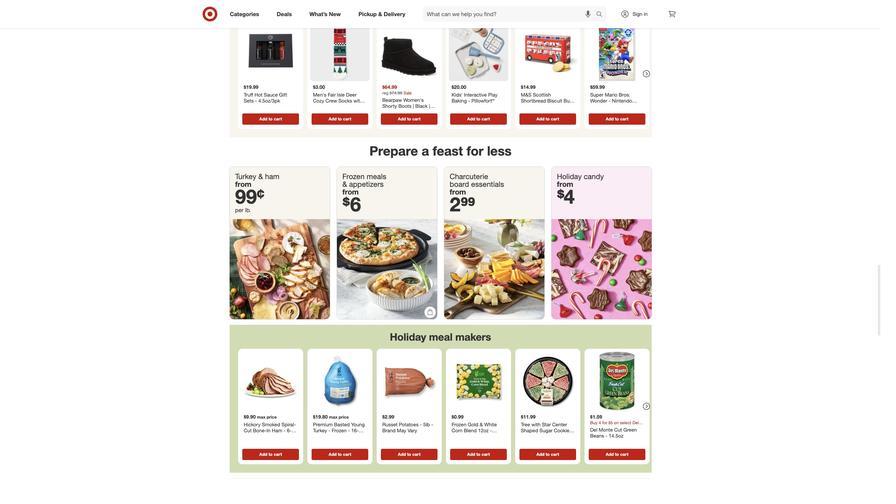 Task type: describe. For each thing, give the bounding box(es) containing it.
board
[[450, 180, 469, 189]]

pickup & delivery link
[[353, 6, 414, 22]]

pickup
[[359, 10, 377, 17]]

cart for $20.00 kids' interactive play baking - pillowfort™
[[482, 116, 490, 122]]

add for $19.99 truff hot sauce gift sets - 4.5oz/3pk
[[259, 116, 267, 122]]

price up basted
[[339, 415, 349, 420]]

add to cart button for $19.99 truff hot sauce gift sets - 4.5oz/3pk
[[242, 114, 299, 125]]

tray
[[534, 434, 543, 440]]

from inside holiday candy from
[[557, 180, 573, 189]]

add to cart for $20.00 kids' interactive play baking - pillowfort™
[[467, 116, 490, 122]]

frozen inside frozen meals & appetizers from
[[343, 172, 365, 181]]

99¢
[[235, 185, 264, 209]]

discover a new idea every day
[[367, 1, 514, 13]]

play
[[488, 92, 498, 98]]

white
[[484, 422, 497, 428]]

frozen gold & white corn blend 12oz - good & gather™ image
[[449, 352, 508, 412]]

frozen inside $19.80 max price premium basted young turkey - frozen - 16- 20lbs - price per lb - good & gather™
[[332, 428, 347, 434]]

to for $59.99 super mario bros. wonder - nintendo switch
[[615, 116, 619, 122]]

from inside turkey & ham from
[[235, 180, 252, 189]]

add to cart for $0.99 frozen gold & white corn blend 12oz - good & gather™
[[467, 452, 490, 458]]

$20.00
[[452, 84, 466, 90]]

- right 5lb
[[431, 422, 433, 428]]

young
[[351, 422, 365, 428]]

17.64oz
[[532, 104, 550, 110]]

- left '6-'
[[284, 428, 285, 434]]

5lb
[[423, 422, 430, 428]]

reg
[[382, 90, 388, 96]]

add to cart button for $14.99 m&s scottish shortbread biscuit bus tin - 17.64oz
[[519, 114, 576, 125]]

add for $59.99 super mario bros. wonder - nintendo switch
[[606, 116, 614, 122]]

to for $19.80 max price premium basted young turkey - frozen - 16- 20lbs - price per lb - good & gather™
[[338, 452, 342, 458]]

- inside $0.99 frozen gold & white corn blend 12oz - good & gather™
[[490, 428, 492, 434]]

sets
[[244, 98, 254, 104]]

turkey inside $19.80 max price premium basted young turkey - frozen - 16- 20lbs - price per lb - good & gather™
[[313, 428, 327, 434]]

- down premium
[[328, 428, 330, 434]]

pantry™
[[260, 440, 277, 446]]

lb inside $19.80 max price premium basted young turkey - frozen - 16- 20lbs - price per lb - good & gather™
[[351, 434, 355, 440]]

sign
[[633, 11, 643, 17]]

what's new
[[310, 10, 341, 17]]

prepare
[[370, 143, 418, 159]]

per lb.
[[235, 207, 251, 214]]

$2.99 russet potatoes - 5lb - brand may vary
[[382, 414, 433, 434]]

good inside $0.99 frozen gold & white corn blend 12oz - good & gather™
[[452, 434, 464, 440]]

frozen inside $0.99 frozen gold & white corn blend 12oz - good & gather™
[[452, 422, 466, 428]]

$14.99 m&s scottish shortbread biscuit bus tin - 17.64oz
[[521, 84, 572, 110]]

$11.99 tree with star center shaped sugar cookie value tray - 22.5oz - favorite day™
[[521, 414, 569, 446]]

per inside $19.80 max price premium basted young turkey - frozen - 16- 20lbs - price per lb - good & gather™
[[342, 434, 349, 440]]

cart for $0.99 frozen gold & white corn blend 12oz - good & gather™
[[482, 452, 490, 458]]

gift
[[279, 92, 287, 98]]

max for premium
[[329, 415, 337, 420]]

add for $64.99 reg $74.99 sale bearpaw women's shorty boots | black  | size 7
[[398, 116, 406, 122]]

$19.80 max price premium basted young turkey - frozen - 16- 20lbs - price per lb - good & gather™
[[313, 414, 365, 446]]

cut inside del monte cut green beans - 14.5oz
[[614, 427, 622, 433]]

del
[[590, 427, 597, 433]]

bros.
[[619, 92, 630, 98]]

gather™ inside $0.99 frozen gold & white corn blend 12oz - good & gather™
[[470, 434, 488, 440]]

m&s
[[521, 92, 531, 98]]

to for $14.99 m&s scottish shortbread biscuit bus tin - 17.64oz
[[546, 116, 550, 122]]

bearpaw women's shorty boots | black  | size 7 image
[[379, 22, 439, 81]]

$19.80
[[313, 414, 328, 420]]

essentials
[[471, 180, 504, 189]]

price down bone-
[[255, 434, 266, 440]]

$11.99
[[521, 414, 536, 420]]

cart for $9.90 max price hickory smoked spiral- cut bone-in ham - 6-10 lbs - price per lb - market pantry™
[[274, 452, 282, 458]]

2
[[450, 192, 461, 216]]

turkey & ham from
[[235, 172, 280, 189]]

favorite
[[521, 440, 538, 446]]

search
[[593, 11, 610, 18]]

add for $2.99 russet potatoes - 5lb - brand may vary
[[398, 452, 406, 458]]

& right "pickup"
[[378, 10, 382, 17]]

add to cart button for $0.99 frozen gold & white corn blend 12oz - good & gather™
[[450, 449, 507, 461]]

$74.99
[[390, 90, 402, 96]]

4.5oz/3pk
[[258, 98, 280, 104]]

sauce
[[264, 92, 278, 98]]

mario
[[605, 92, 617, 98]]

& up 12oz
[[480, 422, 483, 428]]

blend
[[464, 428, 477, 434]]

star
[[542, 422, 551, 428]]

sale
[[403, 90, 412, 96]]

- inside $59.99 super mario bros. wonder - nintendo switch
[[609, 98, 611, 104]]

holiday for holiday candy from
[[557, 172, 582, 181]]

scottish
[[533, 92, 551, 98]]

bus
[[564, 98, 572, 104]]

to for $64.99 reg $74.99 sale bearpaw women's shorty boots | black  | size 7
[[407, 116, 411, 122]]

to for $20.00 kids' interactive play baking - pillowfort™
[[476, 116, 480, 122]]

every
[[468, 1, 494, 13]]

boots
[[398, 103, 411, 109]]

add to cart for $9.90 max price hickory smoked spiral- cut bone-in ham - 6-10 lbs - price per lb - market pantry™
[[259, 452, 282, 458]]

- inside $19.99 truff hot sauce gift sets - 4.5oz/3pk
[[255, 98, 257, 104]]

shorty
[[382, 103, 397, 109]]

super mario bros. wonder - nintendo switch image
[[587, 22, 647, 81]]

cart for $19.80 max price premium basted young turkey - frozen - 16- 20lbs - price per lb - good & gather™
[[343, 452, 351, 458]]

add to cart for $11.99 tree with star center shaped sugar cookie value tray - 22.5oz - favorite day™
[[536, 452, 559, 458]]

add to cart button for $19.80 max price premium basted young turkey - frozen - 16- 20lbs - price per lb - good & gather™
[[312, 449, 368, 461]]

$20.00 kids' interactive play baking - pillowfort™
[[452, 84, 498, 104]]

$1.59
[[590, 414, 602, 420]]

value
[[521, 434, 533, 440]]

men's fair isle deer cozy crew socks with gift card holder - wondershop™ white 6-12 image
[[310, 22, 370, 81]]

holiday for holiday meal makers
[[390, 331, 426, 344]]

gold
[[468, 422, 478, 428]]

add to cart for $59.99 super mario bros. wonder - nintendo switch
[[606, 116, 628, 122]]

$0.99 frozen gold & white corn blend 12oz - good & gather™
[[452, 414, 497, 440]]

del monte cut green beans - 14.5oz
[[590, 427, 637, 439]]

$9.90
[[244, 414, 256, 420]]

shaped
[[521, 428, 538, 434]]

bone-
[[253, 428, 266, 434]]

- right "lbs"
[[251, 434, 253, 440]]

add for $11.99 tree with star center shaped sugar cookie value tray - 22.5oz - favorite day™
[[536, 452, 544, 458]]

add to cart button for $2.99 russet potatoes - 5lb - brand may vary
[[381, 449, 438, 461]]

pillowfort™
[[471, 98, 494, 104]]

idea
[[444, 1, 465, 13]]

switch
[[590, 104, 605, 110]]

& inside $19.80 max price premium basted young turkey - frozen - 16- 20lbs - price per lb - good & gather™
[[327, 440, 330, 446]]

feast
[[433, 143, 463, 159]]

baking
[[452, 98, 467, 104]]

sign in link
[[615, 6, 659, 22]]

a for prepare
[[422, 143, 429, 159]]

tree
[[521, 422, 530, 428]]

$64.99
[[382, 84, 397, 90]]

- down 'cookie'
[[564, 434, 565, 440]]

less
[[487, 143, 512, 159]]

candy
[[584, 172, 604, 181]]

price up smoked
[[267, 415, 277, 420]]

shortbread
[[521, 98, 546, 104]]

bearpaw
[[382, 97, 402, 103]]

carousel region containing discover a new idea every day
[[230, 0, 652, 137]]

& down blend
[[465, 434, 468, 440]]

2 99
[[450, 192, 476, 216]]

& inside turkey & ham from
[[258, 172, 263, 181]]

day
[[497, 1, 514, 13]]

from inside 'charcuterie board essentials from'
[[450, 187, 466, 197]]

What can we help you find? suggestions appear below search field
[[423, 6, 598, 22]]

day™
[[540, 440, 551, 446]]

add to cart button for $64.99 reg $74.99 sale bearpaw women's shorty boots | black  | size 7
[[381, 114, 438, 125]]

cart for $14.99 m&s scottish shortbread biscuit bus tin - 17.64oz
[[551, 116, 559, 122]]

appetizers
[[349, 180, 384, 189]]

corn
[[452, 428, 462, 434]]

black
[[415, 103, 428, 109]]

search button
[[593, 6, 610, 23]]

size
[[382, 109, 392, 115]]

to for $9.90 max price hickory smoked spiral- cut bone-in ham - 6-10 lbs - price per lb - market pantry™
[[268, 452, 272, 458]]

nintendo
[[612, 98, 632, 104]]



Task type: locate. For each thing, give the bounding box(es) containing it.
spiral-
[[281, 422, 296, 428]]

0 horizontal spatial max
[[257, 415, 265, 420]]

add for $9.90 max price hickory smoked spiral- cut bone-in ham - 6-10 lbs - price per lb - market pantry™
[[259, 452, 267, 458]]

add to cart for $14.99 m&s scottish shortbread biscuit bus tin - 17.64oz
[[536, 116, 559, 122]]

add to cart button
[[242, 114, 299, 125], [312, 114, 368, 125], [381, 114, 438, 125], [450, 114, 507, 125], [519, 114, 576, 125], [589, 114, 645, 125], [242, 449, 299, 461], [312, 449, 368, 461], [381, 449, 438, 461], [450, 449, 507, 461], [519, 449, 576, 461], [589, 449, 645, 461]]

1 horizontal spatial lb
[[351, 434, 355, 440]]

$6
[[343, 192, 361, 216]]

gather™ down 12oz
[[470, 434, 488, 440]]

center
[[552, 422, 567, 428]]

- right 20lbs
[[326, 434, 328, 440]]

to for $11.99 tree with star center shaped sugar cookie value tray - 22.5oz - favorite day™
[[546, 452, 550, 458]]

sugar
[[539, 428, 553, 434]]

10
[[292, 428, 297, 434]]

charcuterie
[[450, 172, 488, 181]]

hot
[[254, 92, 262, 98]]

prepare a feast for less
[[370, 143, 512, 159]]

makers
[[456, 331, 491, 344]]

- inside del monte cut green beans - 14.5oz
[[605, 433, 607, 439]]

lb inside "$9.90 max price hickory smoked spiral- cut bone-in ham - 6-10 lbs - price per lb - market pantry™"
[[276, 434, 280, 440]]

basted
[[334, 422, 350, 428]]

to for $2.99 russet potatoes - 5lb - brand may vary
[[407, 452, 411, 458]]

1 vertical spatial turkey
[[313, 428, 327, 434]]

del monte cut green beans - 14.5oz image
[[587, 352, 647, 412]]

price
[[267, 415, 277, 420], [339, 415, 349, 420], [255, 434, 266, 440], [330, 434, 341, 440]]

2 max from the left
[[329, 415, 337, 420]]

holiday inside holiday candy from
[[557, 172, 582, 181]]

a for discover
[[413, 1, 418, 13]]

brand
[[382, 428, 396, 434]]

add for $0.99 frozen gold & white corn blend 12oz - good & gather™
[[467, 452, 475, 458]]

hickory
[[244, 422, 260, 428]]

0 horizontal spatial per
[[235, 207, 244, 214]]

6-
[[287, 428, 292, 434]]

2 | from the left
[[429, 103, 430, 109]]

1 lb from the left
[[276, 434, 280, 440]]

lb down 16-
[[351, 434, 355, 440]]

a
[[413, 1, 418, 13], [422, 143, 429, 159]]

- right tin
[[529, 104, 531, 110]]

categories
[[230, 10, 259, 17]]

good down corn
[[452, 434, 464, 440]]

- inside $14.99 m&s scottish shortbread biscuit bus tin - 17.64oz
[[529, 104, 531, 110]]

14.5oz
[[609, 433, 623, 439]]

- down interactive
[[468, 98, 470, 104]]

tree with star center shaped sugar cookie value tray - 22.5oz - favorite day™ image
[[518, 352, 578, 412]]

frozen left meals
[[343, 172, 365, 181]]

& down premium
[[327, 440, 330, 446]]

|
[[413, 103, 414, 109], [429, 103, 430, 109]]

add to cart for $2.99 russet potatoes - 5lb - brand may vary
[[398, 452, 421, 458]]

- up day™
[[544, 434, 546, 440]]

1 horizontal spatial gather™
[[470, 434, 488, 440]]

monte
[[599, 427, 613, 433]]

1 horizontal spatial turkey
[[313, 428, 327, 434]]

a left new
[[413, 1, 418, 13]]

add for $14.99 m&s scottish shortbread biscuit bus tin - 17.64oz
[[536, 116, 544, 122]]

add to cart
[[259, 116, 282, 122], [329, 116, 351, 122], [398, 116, 421, 122], [467, 116, 490, 122], [536, 116, 559, 122], [606, 116, 628, 122], [259, 452, 282, 458], [329, 452, 351, 458], [398, 452, 421, 458], [467, 452, 490, 458], [536, 452, 559, 458], [606, 452, 628, 458]]

| right black
[[429, 103, 430, 109]]

add to cart button for $9.90 max price hickory smoked spiral- cut bone-in ham - 6-10 lbs - price per lb - market pantry™
[[242, 449, 299, 461]]

$59.99 super mario bros. wonder - nintendo switch
[[590, 84, 632, 110]]

pickup & delivery
[[359, 10, 406, 17]]

good inside $19.80 max price premium basted young turkey - frozen - 16- 20lbs - price per lb - good & gather™
[[313, 440, 325, 446]]

1 horizontal spatial good
[[452, 434, 464, 440]]

7
[[393, 109, 396, 115]]

0 vertical spatial turkey
[[235, 172, 256, 181]]

&
[[378, 10, 382, 17], [258, 172, 263, 181], [343, 180, 347, 189], [480, 422, 483, 428], [465, 434, 468, 440], [327, 440, 330, 446]]

per inside "$9.90 max price hickory smoked spiral- cut bone-in ham - 6-10 lbs - price per lb - market pantry™"
[[267, 434, 275, 440]]

turkey up 20lbs
[[313, 428, 327, 434]]

price down basted
[[330, 434, 341, 440]]

premium basted young turkey - frozen - 16-20lbs - price per lb - good & gather™ image
[[310, 352, 370, 412]]

what's
[[310, 10, 328, 17]]

ham
[[265, 172, 280, 181]]

to for $19.99 truff hot sauce gift sets - 4.5oz/3pk
[[268, 116, 272, 122]]

wonder
[[590, 98, 607, 104]]

1 carousel region from the top
[[230, 0, 652, 137]]

what's new link
[[304, 6, 350, 22]]

premium
[[313, 422, 333, 428]]

smoked
[[262, 422, 280, 428]]

0 horizontal spatial lb
[[276, 434, 280, 440]]

add to cart button for $59.99 super mario bros. wonder - nintendo switch
[[589, 114, 645, 125]]

cart for $2.99 russet potatoes - 5lb - brand may vary
[[412, 452, 421, 458]]

0 horizontal spatial a
[[413, 1, 418, 13]]

add for $20.00 kids' interactive play baking - pillowfort™
[[467, 116, 475, 122]]

lb down "ham"
[[276, 434, 280, 440]]

& up $6
[[343, 180, 347, 189]]

$9.90 max price hickory smoked spiral- cut bone-in ham - 6-10 lbs - price per lb - market pantry™
[[244, 414, 297, 446]]

russet
[[382, 422, 397, 428]]

0 horizontal spatial turkey
[[235, 172, 256, 181]]

$3.00 link
[[310, 22, 370, 112]]

add to cart button for $11.99 tree with star center shaped sugar cookie value tray - 22.5oz - favorite day™
[[519, 449, 576, 461]]

- inside $20.00 kids' interactive play baking - pillowfort™
[[468, 98, 470, 104]]

0 vertical spatial carousel region
[[230, 0, 652, 137]]

$0.99
[[452, 414, 464, 420]]

1 vertical spatial frozen
[[452, 422, 466, 428]]

max
[[257, 415, 265, 420], [329, 415, 337, 420]]

holiday meal makers
[[390, 331, 491, 344]]

2 horizontal spatial per
[[342, 434, 349, 440]]

carousel region
[[230, 0, 652, 137], [230, 325, 652, 479]]

new
[[421, 1, 441, 13]]

$2.99
[[382, 414, 394, 420]]

- down monte
[[605, 433, 607, 439]]

- down mario
[[609, 98, 611, 104]]

to
[[268, 116, 272, 122], [338, 116, 342, 122], [407, 116, 411, 122], [476, 116, 480, 122], [546, 116, 550, 122], [615, 116, 619, 122], [268, 452, 272, 458], [338, 452, 342, 458], [407, 452, 411, 458], [476, 452, 480, 458], [546, 452, 550, 458], [615, 452, 619, 458]]

0 vertical spatial a
[[413, 1, 418, 13]]

per down basted
[[342, 434, 349, 440]]

add to cart for $19.99 truff hot sauce gift sets - 4.5oz/3pk
[[259, 116, 282, 122]]

frozen meals & appetizers from
[[343, 172, 386, 197]]

max right $9.90
[[257, 415, 265, 420]]

1 horizontal spatial |
[[429, 103, 430, 109]]

0 vertical spatial gather™
[[470, 434, 488, 440]]

0 horizontal spatial cut
[[244, 428, 251, 434]]

0 vertical spatial frozen
[[343, 172, 365, 181]]

add to cart for $19.80 max price premium basted young turkey - frozen - 16- 20lbs - price per lb - good & gather™
[[329, 452, 351, 458]]

& inside frozen meals & appetizers from
[[343, 180, 347, 189]]

$19.99
[[244, 84, 258, 90]]

vary
[[408, 428, 417, 434]]

add to cart button for $20.00 kids' interactive play baking - pillowfort™
[[450, 114, 507, 125]]

gather™ down basted
[[331, 440, 349, 446]]

16-
[[351, 428, 359, 434]]

- down white
[[490, 428, 492, 434]]

holiday candy from
[[557, 172, 604, 189]]

lb.
[[245, 207, 251, 214]]

cart
[[274, 116, 282, 122], [343, 116, 351, 122], [412, 116, 421, 122], [482, 116, 490, 122], [551, 116, 559, 122], [620, 116, 628, 122], [274, 452, 282, 458], [343, 452, 351, 458], [412, 452, 421, 458], [482, 452, 490, 458], [551, 452, 559, 458], [620, 452, 628, 458]]

turkey up 99¢
[[235, 172, 256, 181]]

2 lb from the left
[[351, 434, 355, 440]]

gather™
[[470, 434, 488, 440], [331, 440, 349, 446]]

cut up 14.5oz on the bottom
[[614, 427, 622, 433]]

new
[[329, 10, 341, 17]]

biscuit
[[547, 98, 562, 104]]

add for $19.80 max price premium basted young turkey - frozen - 16- 20lbs - price per lb - good & gather™
[[329, 452, 337, 458]]

per up pantry™
[[267, 434, 275, 440]]

| down women's
[[413, 103, 414, 109]]

0 horizontal spatial good
[[313, 440, 325, 446]]

- down 16-
[[356, 434, 358, 440]]

holiday up $4
[[557, 172, 582, 181]]

1 vertical spatial holiday
[[390, 331, 426, 344]]

cart for $64.99 reg $74.99 sale bearpaw women's shorty boots | black  | size 7
[[412, 116, 421, 122]]

0 horizontal spatial |
[[413, 103, 414, 109]]

1 vertical spatial gather™
[[331, 440, 349, 446]]

cut up "lbs"
[[244, 428, 251, 434]]

- down 'hot'
[[255, 98, 257, 104]]

gather™ inside $19.80 max price premium basted young turkey - frozen - 16- 20lbs - price per lb - good & gather™
[[331, 440, 349, 446]]

lbs
[[244, 434, 250, 440]]

from inside frozen meals & appetizers from
[[343, 187, 359, 197]]

max up basted
[[329, 415, 337, 420]]

kids'
[[452, 92, 463, 98]]

m&s scottish shortbread biscuit bus tin - 17.64oz image
[[518, 22, 578, 81]]

max for hickory
[[257, 415, 265, 420]]

russet potatoes - 5lb - brand may vary image
[[379, 352, 439, 412]]

super
[[590, 92, 603, 98]]

2 carousel region from the top
[[230, 325, 652, 479]]

interactive
[[464, 92, 487, 98]]

1 horizontal spatial per
[[267, 434, 275, 440]]

2 vertical spatial frozen
[[332, 428, 347, 434]]

a left feast
[[422, 143, 429, 159]]

1 horizontal spatial max
[[329, 415, 337, 420]]

1 horizontal spatial holiday
[[557, 172, 582, 181]]

truff hot sauce gift sets - 4.5oz/3pk image
[[241, 22, 300, 81]]

good down 20lbs
[[313, 440, 325, 446]]

hickory smoked spiral-cut bone-in ham - 6-10 lbs - price per lb - market pantry™ image
[[241, 352, 300, 412]]

0 horizontal spatial gather™
[[331, 440, 349, 446]]

holiday
[[557, 172, 582, 181], [390, 331, 426, 344]]

1 vertical spatial carousel region
[[230, 325, 652, 479]]

22.5oz
[[547, 434, 562, 440]]

women's
[[403, 97, 424, 103]]

per left lb.
[[235, 207, 244, 214]]

cookie
[[554, 428, 569, 434]]

green
[[623, 427, 637, 433]]

frozen down basted
[[332, 428, 347, 434]]

1 vertical spatial a
[[422, 143, 429, 159]]

- down "ham"
[[281, 434, 283, 440]]

& left ham
[[258, 172, 263, 181]]

1 | from the left
[[413, 103, 414, 109]]

1 max from the left
[[257, 415, 265, 420]]

carousel region containing holiday meal makers
[[230, 325, 652, 479]]

12oz
[[478, 428, 489, 434]]

- left 5lb
[[420, 422, 422, 428]]

max inside "$9.90 max price hickory smoked spiral- cut bone-in ham - 6-10 lbs - price per lb - market pantry™"
[[257, 415, 265, 420]]

turkey
[[235, 172, 256, 181], [313, 428, 327, 434]]

for
[[467, 143, 484, 159]]

1 vertical spatial good
[[313, 440, 325, 446]]

categories link
[[224, 6, 268, 22]]

holiday left meal
[[390, 331, 426, 344]]

0 vertical spatial good
[[452, 434, 464, 440]]

0 horizontal spatial holiday
[[390, 331, 426, 344]]

from
[[235, 180, 252, 189], [557, 180, 573, 189], [343, 187, 359, 197], [450, 187, 466, 197]]

kids' interactive play baking - pillowfort™ image
[[449, 22, 508, 81]]

0 vertical spatial holiday
[[557, 172, 582, 181]]

1 horizontal spatial cut
[[614, 427, 622, 433]]

cart for $59.99 super mario bros. wonder - nintendo switch
[[620, 116, 628, 122]]

to for $0.99 frozen gold & white corn blend 12oz - good & gather™
[[476, 452, 480, 458]]

in
[[266, 428, 270, 434]]

$14.99
[[521, 84, 536, 90]]

potatoes
[[399, 422, 418, 428]]

frozen up corn
[[452, 422, 466, 428]]

1 horizontal spatial a
[[422, 143, 429, 159]]

turkey inside turkey & ham from
[[235, 172, 256, 181]]

cart for $11.99 tree with star center shaped sugar cookie value tray - 22.5oz - favorite day™
[[551, 452, 559, 458]]

cut inside "$9.90 max price hickory smoked spiral- cut bone-in ham - 6-10 lbs - price per lb - market pantry™"
[[244, 428, 251, 434]]

discover
[[367, 1, 410, 13]]

add to cart for $64.99 reg $74.99 sale bearpaw women's shorty boots | black  | size 7
[[398, 116, 421, 122]]

delivery
[[384, 10, 406, 17]]

meals
[[367, 172, 386, 181]]

ham
[[272, 428, 282, 434]]

charcuterie board essentials from
[[450, 172, 504, 197]]

market
[[244, 440, 259, 446]]

max inside $19.80 max price premium basted young turkey - frozen - 16- 20lbs - price per lb - good & gather™
[[329, 415, 337, 420]]

$19.99 truff hot sauce gift sets - 4.5oz/3pk
[[244, 84, 287, 104]]

- left 16-
[[348, 428, 350, 434]]

$64.99 reg $74.99 sale bearpaw women's shorty boots | black  | size 7
[[382, 84, 430, 115]]

cart for $19.99 truff hot sauce gift sets - 4.5oz/3pk
[[274, 116, 282, 122]]

cut
[[614, 427, 622, 433], [244, 428, 251, 434]]



Task type: vqa. For each thing, say whether or not it's contained in the screenshot.
Sugar
yes



